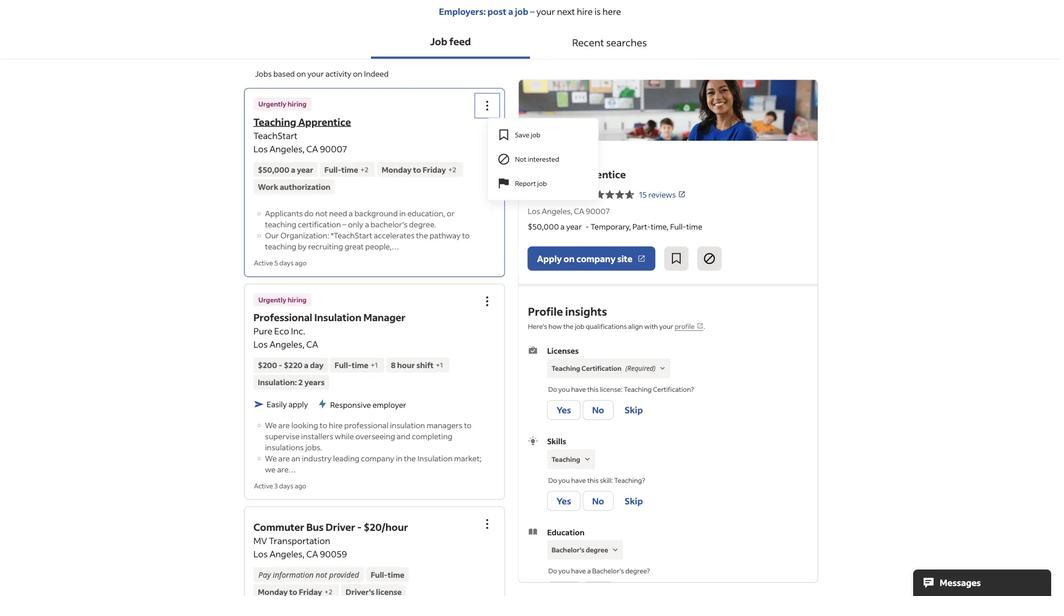 Task type: describe. For each thing, give the bounding box(es) containing it.
we
[[265, 465, 276, 475]]

activity
[[326, 69, 352, 79]]

full-time + 1
[[335, 360, 378, 370]]

no button for licenses
[[583, 400, 614, 420]]

1 vertical spatial 90007
[[586, 206, 610, 216]]

1 horizontal spatial hire
[[577, 6, 593, 17]]

2 teaching from the top
[[265, 242, 296, 252]]

company inside the "we are looking to hire professional insulation managers to supervise installers while overseeing and completing insulations jobs. we are an industry leading company in the insulation market; we are…"
[[361, 454, 394, 463]]

professional insulation manager
[[254, 311, 406, 324]]

responsive employer
[[330, 400, 407, 410]]

insulation: 2 years
[[258, 378, 325, 388]]

full-time + 2
[[325, 165, 369, 175]]

a left 'day'
[[304, 360, 309, 370]]

degree inside button
[[586, 546, 608, 554]]

los inside commuter bus driver - $20/hour mv transportation los angeles, ca 90059
[[254, 549, 268, 560]]

overseeing
[[356, 431, 395, 441]]

you for education
[[558, 567, 570, 575]]

+ down pay information not provided
[[325, 588, 329, 596]]

this for licenses
[[587, 385, 599, 394]]

are…
[[277, 465, 296, 475]]

– inside applicants do not need a background in education, or teaching certification – only a bachelor's degree. our organization: *teachstart accelerates the pathway to teaching by recruiting great people,…
[[343, 220, 347, 230]]

days for professional
[[279, 482, 294, 490]]

.
[[704, 322, 705, 330]]

our
[[265, 231, 279, 241]]

completing
[[412, 431, 453, 441]]

0 horizontal spatial teaching apprentice
[[254, 115, 351, 128]]

time for full-time + 2
[[342, 165, 358, 175]]

2 horizontal spatial your
[[659, 322, 673, 330]]

have for education
[[571, 567, 586, 575]]

align
[[628, 322, 643, 330]]

job actions image
[[481, 99, 494, 112]]

certification inside teaching certification (required)
[[582, 364, 622, 373]]

no button for skills
[[583, 491, 614, 511]]

part-
[[633, 222, 651, 232]]

1 teaching from the top
[[265, 220, 296, 230]]

friday
[[423, 165, 446, 175]]

qualifications
[[586, 322, 627, 330]]

apply
[[289, 400, 308, 410]]

education,
[[408, 209, 445, 218]]

1 horizontal spatial teaching apprentice
[[528, 168, 626, 181]]

bachelor's degree button
[[547, 540, 623, 560]]

insulations
[[265, 442, 304, 452]]

urgently for professional insulation manager
[[259, 296, 286, 304]]

profile insights
[[528, 304, 607, 318]]

post
[[488, 6, 507, 17]]

in inside the "we are looking to hire professional insulation managers to supervise installers while overseeing and completing insulations jobs. we are an industry leading company in the insulation market; we are…"
[[396, 454, 403, 463]]

easily apply
[[267, 400, 308, 410]]

day
[[310, 360, 324, 370]]

15
[[639, 190, 647, 200]]

5
[[274, 259, 278, 267]]

1 vertical spatial apprentice
[[573, 168, 626, 181]]

time for full-time + 1
[[352, 360, 369, 370]]

0 vertical spatial insulation
[[314, 311, 362, 324]]

pathway
[[430, 231, 461, 241]]

los angeles, ca 90007
[[528, 206, 610, 216]]

responsive
[[330, 400, 371, 410]]

2 down provided
[[329, 588, 333, 596]]

education
[[547, 527, 585, 537]]

job right post
[[515, 6, 529, 17]]

teaching down interested
[[528, 168, 571, 181]]

transportation
[[269, 535, 330, 547]]

great
[[345, 242, 364, 252]]

license:
[[600, 385, 623, 394]]

8 hour shift + 1
[[391, 360, 443, 370]]

1 inside full-time + 1
[[375, 361, 378, 370]]

installers
[[301, 431, 333, 441]]

jobs
[[255, 69, 272, 79]]

pay
[[259, 570, 271, 580]]

easily
[[267, 400, 287, 410]]

bachelor's
[[371, 220, 408, 230]]

8
[[391, 360, 396, 370]]

shift
[[417, 360, 434, 370]]

job inside button
[[531, 131, 541, 139]]

2 left years
[[298, 378, 303, 388]]

bus
[[306, 521, 324, 534]]

0 horizontal spatial -
[[279, 360, 282, 370]]

reviews
[[649, 190, 676, 200]]

by
[[298, 242, 307, 252]]

you for licenses
[[558, 385, 570, 394]]

$50,000 for $50,000 a year - temporary, part-time, full-time
[[528, 222, 559, 232]]

not interested image
[[703, 252, 716, 265]]

0 horizontal spatial on
[[297, 69, 306, 79]]

information
[[273, 570, 314, 580]]

teaching apprentice group
[[475, 94, 599, 201]]

eco
[[274, 326, 289, 337]]

or
[[447, 209, 455, 218]]

year for $50,000 a year - temporary, part-time, full-time
[[566, 222, 582, 232]]

you for skills
[[558, 476, 570, 484]]

pure eco inc. los angeles, ca
[[254, 326, 318, 350]]

the inside the "we are looking to hire professional insulation managers to supervise installers while overseeing and completing insulations jobs. we are an industry leading company in the insulation market; we are…"
[[404, 454, 416, 463]]

employers: post a job
[[439, 6, 529, 17]]

work authorization
[[258, 182, 331, 192]]

not for provided
[[316, 570, 327, 580]]

- for bus
[[357, 521, 362, 534]]

report job button
[[489, 172, 598, 196]]

1 vertical spatial the
[[563, 322, 574, 330]]

jobs.
[[305, 442, 322, 452]]

hiring for professional
[[288, 296, 307, 304]]

time for full-time
[[388, 570, 405, 580]]

authorization
[[280, 182, 331, 192]]

job down insights
[[575, 322, 585, 330]]

professional
[[254, 311, 312, 324]]

no for skills
[[592, 495, 604, 507]]

a up work authorization
[[291, 165, 296, 175]]

applicants
[[265, 209, 303, 218]]

mv
[[254, 535, 267, 547]]

profile
[[528, 304, 563, 318]]

not interested
[[515, 155, 559, 164]]

$200
[[258, 360, 277, 370]]

missing qualification image inside bachelor's degree button
[[610, 545, 620, 555]]

commuter
[[254, 521, 305, 534]]

teaching right skill:
[[614, 476, 642, 484]]

monday
[[382, 165, 412, 175]]

skills
[[547, 436, 566, 446]]

los down teachstart link
[[528, 206, 540, 216]]

0 vertical spatial ?
[[691, 385, 694, 394]]

here's
[[528, 322, 547, 330]]

1 inside 8 hour shift + 1
[[440, 361, 443, 370]]

searches
[[606, 36, 647, 49]]

we are looking to hire professional insulation managers to supervise installers while overseeing and completing insulations jobs. we are an industry leading company in the insulation market; we are…
[[265, 420, 482, 475]]

do for education
[[548, 567, 557, 575]]

a right post
[[508, 6, 513, 17]]

2 are from the top
[[278, 454, 290, 463]]

to inside applicants do not need a background in education, or teaching certification – only a bachelor's degree. our organization: *teachstart accelerates the pathway to teaching by recruiting great people,…
[[462, 231, 470, 241]]

ago for teaching
[[295, 259, 307, 267]]

full- for full-time
[[371, 570, 388, 580]]

feed
[[450, 35, 471, 48]]

monday to friday + 2
[[382, 165, 456, 175]]

commuter bus driver - $20/hour button
[[254, 521, 408, 534]]

employers: post a job link
[[439, 6, 529, 17]]

messages button
[[914, 570, 1052, 597]]

licenses
[[547, 345, 579, 355]]

teachstart link
[[528, 189, 576, 201]]

active for teaching
[[254, 259, 273, 267]]

2 we from the top
[[265, 454, 277, 463]]

1 vertical spatial bachelor's
[[592, 567, 624, 575]]

teachstart for teachstart
[[528, 190, 567, 200]]

an
[[291, 454, 300, 463]]

1 horizontal spatial missing qualification image
[[658, 363, 668, 373]]

degree.
[[409, 220, 436, 230]]

not
[[515, 155, 527, 164]]

profile link
[[675, 322, 704, 331]]

teaching inside teaching certification (required)
[[552, 364, 580, 373]]

a down bachelor's degree button
[[587, 567, 591, 575]]

bachelor's degree
[[552, 546, 608, 554]]

urgently hiring for professional
[[259, 296, 307, 304]]

days for teaching
[[280, 259, 294, 267]]

+ inside monday to friday + 2
[[448, 165, 453, 174]]

full- for full-time + 1
[[335, 360, 352, 370]]

provided
[[329, 570, 359, 580]]

a up the only
[[349, 209, 353, 218]]

indeed
[[364, 69, 389, 79]]

2 inside monday to friday + 2
[[453, 165, 456, 174]]

employers:
[[439, 6, 486, 17]]

professional
[[344, 420, 389, 430]]

1 job actions menu is collapsed image from the top
[[481, 295, 494, 308]]

+ 2
[[325, 588, 333, 596]]

certification
[[298, 220, 341, 230]]

to right managers
[[464, 420, 472, 430]]



Task type: locate. For each thing, give the bounding box(es) containing it.
do for skills
[[548, 476, 557, 484]]

2 yes button from the top
[[547, 491, 581, 511]]

1 vertical spatial hire
[[329, 420, 343, 430]]

1 urgently from the top
[[259, 100, 286, 108]]

the down and
[[404, 454, 416, 463]]

1 this from the top
[[587, 385, 599, 394]]

no
[[592, 404, 604, 416], [592, 495, 604, 507]]

1 vertical spatial yes button
[[547, 491, 581, 511]]

teachstart down teaching apprentice 'button'
[[254, 130, 298, 141]]

job actions menu is collapsed image
[[481, 295, 494, 308], [481, 518, 494, 531]]

0 vertical spatial missing qualification image
[[658, 363, 668, 373]]

1 horizontal spatial company
[[577, 253, 616, 264]]

2 yes from the top
[[556, 495, 571, 507]]

to right pathway
[[462, 231, 470, 241]]

0 vertical spatial job actions menu is collapsed image
[[481, 295, 494, 308]]

1 horizontal spatial your
[[537, 6, 555, 17]]

not interested button
[[489, 147, 598, 172]]

have down bachelor's degree
[[571, 567, 586, 575]]

yes for licenses
[[556, 404, 571, 416]]

not up certification
[[315, 209, 328, 218]]

teaching down skills on the bottom right of page
[[552, 455, 580, 463]]

0 vertical spatial skip button
[[616, 400, 652, 420]]

teaching button
[[547, 449, 595, 469]]

missing qualification image
[[658, 363, 668, 373], [610, 545, 620, 555]]

1 you from the top
[[558, 385, 570, 394]]

3 do from the top
[[548, 567, 557, 575]]

0 horizontal spatial ?
[[642, 476, 645, 484]]

2 1 from the left
[[440, 361, 443, 370]]

1 left 8
[[375, 361, 378, 370]]

urgently for teaching apprentice
[[259, 100, 286, 108]]

1 active from the top
[[254, 259, 273, 267]]

1 vertical spatial ago
[[295, 482, 307, 490]]

commuter bus driver - $20/hour mv transportation los angeles, ca 90059
[[254, 521, 408, 560]]

apply
[[537, 253, 562, 264]]

this for skills
[[587, 476, 599, 484]]

1 vertical spatial degree
[[625, 567, 647, 575]]

- left $220 at the left bottom
[[279, 360, 282, 370]]

$50,000 for $50,000 a year
[[258, 165, 290, 175]]

accelerates
[[374, 231, 415, 241]]

ca down transportation
[[306, 549, 318, 560]]

0 horizontal spatial your
[[308, 69, 324, 79]]

2 job actions menu is collapsed image from the top
[[481, 518, 494, 531]]

1 vertical spatial yes
[[556, 495, 571, 507]]

1 right shift at left bottom
[[440, 361, 443, 370]]

insulation inside the "we are looking to hire professional insulation managers to supervise installers while overseeing and completing insulations jobs. we are an industry leading company in the insulation market; we are…"
[[418, 454, 453, 463]]

angeles, inside pure eco inc. los angeles, ca
[[270, 339, 305, 350]]

0 vertical spatial in
[[399, 209, 406, 218]]

job feed
[[430, 35, 471, 48]]

do down licenses
[[548, 385, 557, 394]]

hire up while
[[329, 420, 343, 430]]

hire inside the "we are looking to hire professional insulation managers to supervise installers while overseeing and completing insulations jobs. we are an industry leading company in the insulation market; we are…"
[[329, 420, 343, 430]]

your
[[537, 6, 555, 17], [308, 69, 324, 79], [659, 322, 673, 330]]

0 horizontal spatial hire
[[329, 420, 343, 430]]

0 horizontal spatial year
[[297, 165, 313, 175]]

here
[[603, 6, 621, 17]]

report
[[515, 179, 536, 188]]

1 horizontal spatial apprentice
[[573, 168, 626, 181]]

angeles, inside "teachstart los angeles, ca 90007"
[[270, 143, 305, 154]]

work
[[258, 182, 278, 192]]

0 vertical spatial degree
[[586, 546, 608, 554]]

1 vertical spatial insulation
[[418, 454, 453, 463]]

on right apply
[[564, 253, 575, 264]]

0 horizontal spatial 90007
[[320, 143, 347, 154]]

+ right friday
[[448, 165, 453, 174]]

on left "indeed"
[[353, 69, 363, 79]]

time up need on the top left of the page
[[342, 165, 358, 175]]

angeles, down transportation
[[270, 549, 305, 560]]

tab list
[[0, 26, 1061, 59]]

teachstart
[[254, 130, 298, 141], [528, 190, 567, 200]]

3 have from the top
[[571, 567, 586, 575]]

0 vertical spatial apprentice
[[298, 115, 351, 128]]

degree
[[586, 546, 608, 554], [625, 567, 647, 575]]

0 horizontal spatial teachstart
[[254, 130, 298, 141]]

0 vertical spatial no
[[592, 404, 604, 416]]

job right save
[[531, 131, 541, 139]]

0 vertical spatial certification
[[582, 364, 622, 373]]

background
[[355, 209, 398, 218]]

full- up authorization
[[325, 165, 342, 175]]

2 vertical spatial do
[[548, 567, 557, 575]]

not for need
[[315, 209, 328, 218]]

$220
[[284, 360, 303, 370]]

bachelor's inside button
[[552, 546, 584, 554]]

yes button up education on the bottom
[[547, 491, 581, 511]]

teaching down licenses
[[552, 364, 580, 373]]

1 vertical spatial job actions menu is collapsed image
[[481, 518, 494, 531]]

0 vertical spatial yes
[[556, 404, 571, 416]]

los inside pure eco inc. los angeles, ca
[[254, 339, 268, 350]]

0 vertical spatial hiring
[[288, 100, 307, 108]]

1 horizontal spatial 1
[[440, 361, 443, 370]]

1 we from the top
[[265, 420, 277, 430]]

1 do from the top
[[548, 385, 557, 394]]

tab list containing job feed
[[0, 26, 1061, 59]]

recent searches
[[572, 36, 647, 49]]

angeles, down eco
[[270, 339, 305, 350]]

1 horizontal spatial –
[[529, 6, 537, 17]]

urgently hiring for teaching
[[259, 100, 307, 108]]

angeles, up the $50,000 a year
[[270, 143, 305, 154]]

1 vertical spatial company
[[361, 454, 394, 463]]

on inside apply on company site popup button
[[564, 253, 575, 264]]

messages
[[940, 578, 981, 589]]

2 no button from the top
[[583, 491, 614, 511]]

1 horizontal spatial certification
[[653, 385, 691, 394]]

*teachstart
[[331, 231, 372, 241]]

? for education
[[647, 567, 650, 575]]

2 this from the top
[[587, 476, 599, 484]]

days right 5
[[280, 259, 294, 267]]

0 horizontal spatial bachelor's
[[552, 546, 584, 554]]

teachstart los angeles, ca 90007
[[254, 130, 347, 154]]

15 reviews link
[[639, 190, 686, 200]]

profile
[[675, 322, 695, 330]]

1 horizontal spatial 90007
[[586, 206, 610, 216]]

$20/hour
[[364, 521, 408, 534]]

to left friday
[[413, 165, 421, 175]]

1 horizontal spatial on
[[353, 69, 363, 79]]

in down and
[[396, 454, 403, 463]]

$50,000
[[258, 165, 290, 175], [528, 222, 559, 232]]

90007 inside "teachstart los angeles, ca 90007"
[[320, 143, 347, 154]]

– left the next
[[529, 6, 537, 17]]

$50,000 a year - temporary, part-time, full-time
[[528, 222, 703, 232]]

- left temporary,
[[586, 222, 589, 232]]

urgently hiring up teaching apprentice 'button'
[[259, 100, 307, 108]]

active left 3
[[254, 482, 273, 490]]

0 horizontal spatial certification
[[582, 364, 622, 373]]

0 horizontal spatial company
[[361, 454, 394, 463]]

los
[[254, 143, 268, 154], [528, 206, 540, 216], [254, 339, 268, 350], [254, 549, 268, 560]]

+ left monday
[[361, 165, 365, 174]]

ca down teachstart link
[[574, 206, 585, 216]]

ca inside commuter bus driver - $20/hour mv transportation los angeles, ca 90059
[[306, 549, 318, 560]]

4.8 out of 5 stars. link to 15 company reviews (opens in a new tab) image
[[585, 188, 635, 201]]

full- for full-time + 2
[[325, 165, 342, 175]]

years
[[305, 378, 325, 388]]

1 horizontal spatial $50,000
[[528, 222, 559, 232]]

job
[[515, 6, 529, 17], [531, 131, 541, 139], [538, 179, 547, 188], [575, 322, 585, 330]]

do down bachelor's degree
[[548, 567, 557, 575]]

certification down (required)
[[653, 385, 691, 394]]

are down insulations
[[278, 454, 290, 463]]

1 vertical spatial hiring
[[288, 296, 307, 304]]

save this job image
[[670, 252, 683, 265]]

0 vertical spatial skip
[[625, 404, 643, 416]]

2 left monday
[[365, 165, 369, 174]]

? for skills
[[642, 476, 645, 484]]

1 vertical spatial teaching
[[265, 242, 296, 252]]

active for professional
[[254, 482, 273, 490]]

to up installers
[[320, 420, 327, 430]]

urgently hiring up professional
[[259, 296, 307, 304]]

1 1 from the left
[[375, 361, 378, 370]]

1 skip from the top
[[625, 404, 643, 416]]

2 no from the top
[[592, 495, 604, 507]]

3
[[274, 482, 278, 490]]

pure
[[254, 326, 273, 337]]

market;
[[454, 454, 482, 463]]

ago down are…
[[295, 482, 307, 490]]

insulation left manager
[[314, 311, 362, 324]]

2 you from the top
[[558, 476, 570, 484]]

in inside applicants do not need a background in education, or teaching certification – only a bachelor's degree. our organization: *teachstart accelerates the pathway to teaching by recruiting great people,…
[[399, 209, 406, 218]]

skip down do you have this license: teaching certification ?
[[625, 404, 643, 416]]

apprentice
[[298, 115, 351, 128], [573, 168, 626, 181]]

teachstart for teachstart los angeles, ca 90007
[[254, 130, 298, 141]]

angeles, down teachstart link
[[542, 206, 573, 216]]

90059
[[320, 549, 347, 560]]

time left 8
[[352, 360, 369, 370]]

hire
[[577, 6, 593, 17], [329, 420, 343, 430]]

2 hiring from the top
[[288, 296, 307, 304]]

bachelor's down education on the bottom
[[552, 546, 584, 554]]

1 vertical spatial $50,000
[[528, 222, 559, 232]]

- for a
[[586, 222, 589, 232]]

1 horizontal spatial bachelor's
[[592, 567, 624, 575]]

next
[[557, 6, 575, 17]]

your left the next
[[537, 6, 555, 17]]

inc.
[[291, 326, 305, 337]]

3 you from the top
[[558, 567, 570, 575]]

1 horizontal spatial teachstart
[[528, 190, 567, 200]]

are up "supervise"
[[278, 420, 290, 430]]

days right 3
[[279, 482, 294, 490]]

2 skip from the top
[[625, 495, 643, 507]]

year up authorization
[[297, 165, 313, 175]]

teaching down (required)
[[624, 385, 652, 394]]

do
[[304, 209, 314, 218]]

(required)
[[625, 364, 655, 373]]

teaching inside "button"
[[552, 455, 580, 463]]

this
[[587, 385, 599, 394], [587, 476, 599, 484]]

1 vertical spatial you
[[558, 476, 570, 484]]

1 vertical spatial days
[[279, 482, 294, 490]]

skip button for skills
[[616, 491, 652, 511]]

1 vertical spatial -
[[279, 360, 282, 370]]

1 vertical spatial skip
[[625, 495, 643, 507]]

1 vertical spatial are
[[278, 454, 290, 463]]

0 horizontal spatial apprentice
[[298, 115, 351, 128]]

hiring for teaching
[[288, 100, 307, 108]]

- inside commuter bus driver - $20/hour mv transportation los angeles, ca 90059
[[357, 521, 362, 534]]

job feed button
[[371, 26, 530, 59]]

yes button for skills
[[547, 491, 581, 511]]

do you have a bachelor's degree ?
[[548, 567, 650, 575]]

recruiting
[[308, 242, 343, 252]]

a down los angeles, ca 90007
[[561, 222, 565, 232]]

1 vertical spatial urgently hiring
[[259, 296, 307, 304]]

1 horizontal spatial degree
[[625, 567, 647, 575]]

1 are from the top
[[278, 420, 290, 430]]

temporary,
[[591, 222, 631, 232]]

on right based
[[297, 69, 306, 79]]

report job
[[515, 179, 547, 188]]

– left the only
[[343, 220, 347, 230]]

$50,000 up work
[[258, 165, 290, 175]]

0 vertical spatial your
[[537, 6, 555, 17]]

0 vertical spatial urgently hiring
[[259, 100, 307, 108]]

2 horizontal spatial -
[[586, 222, 589, 232]]

1 skip button from the top
[[616, 400, 652, 420]]

1 have from the top
[[571, 385, 586, 394]]

active left 5
[[254, 259, 273, 267]]

time right time,
[[687, 222, 703, 232]]

2 vertical spatial your
[[659, 322, 673, 330]]

1 vertical spatial teaching apprentice
[[528, 168, 626, 181]]

apply on company site button
[[528, 247, 656, 271]]

no down 'do you have this skill: teaching ?'
[[592, 495, 604, 507]]

skip button for licenses
[[616, 400, 652, 420]]

+ inside 8 hour shift + 1
[[436, 361, 440, 370]]

a
[[508, 6, 513, 17], [291, 165, 296, 175], [349, 209, 353, 218], [365, 220, 369, 230], [561, 222, 565, 232], [304, 360, 309, 370], [587, 567, 591, 575]]

0 vertical spatial this
[[587, 385, 599, 394]]

2 vertical spatial -
[[357, 521, 362, 534]]

1 vertical spatial teachstart
[[528, 190, 567, 200]]

have for skills
[[571, 476, 586, 484]]

1 horizontal spatial -
[[357, 521, 362, 534]]

0 vertical spatial we
[[265, 420, 277, 430]]

2 skip button from the top
[[616, 491, 652, 511]]

yes button for licenses
[[547, 400, 581, 420]]

hire left is
[[577, 6, 593, 17]]

0 vertical spatial urgently
[[259, 100, 286, 108]]

not up + 2
[[316, 570, 327, 580]]

looking
[[291, 420, 318, 430]]

organization:
[[281, 231, 329, 241]]

teaching certification (required)
[[552, 364, 655, 373]]

teachstart logo image
[[519, 80, 818, 141], [528, 131, 561, 164]]

1 no button from the top
[[583, 400, 614, 420]]

0 vertical spatial ago
[[295, 259, 307, 267]]

1 vertical spatial missing qualification image
[[610, 545, 620, 555]]

ago
[[295, 259, 307, 267], [295, 482, 307, 490]]

save
[[515, 131, 530, 139]]

2 do from the top
[[548, 476, 557, 484]]

1 hiring from the top
[[288, 100, 307, 108]]

not inside applicants do not need a background in education, or teaching certification – only a bachelor's degree. our organization: *teachstart accelerates the pathway to teaching by recruiting great people,…
[[315, 209, 328, 218]]

apply on company site
[[537, 253, 633, 264]]

0 horizontal spatial –
[[343, 220, 347, 230]]

industry
[[302, 454, 332, 463]]

a right the only
[[365, 220, 369, 230]]

skill:
[[600, 476, 613, 484]]

skip button down 'do you have this skill: teaching ?'
[[616, 491, 652, 511]]

teaching apprentice up "teachstart los angeles, ca 90007"
[[254, 115, 351, 128]]

1 vertical spatial do
[[548, 476, 557, 484]]

do for licenses
[[548, 385, 557, 394]]

have
[[571, 385, 586, 394], [571, 476, 586, 484], [571, 567, 586, 575]]

no for licenses
[[592, 404, 604, 416]]

0 vertical spatial yes button
[[547, 400, 581, 420]]

based
[[273, 69, 295, 79]]

1 vertical spatial have
[[571, 476, 586, 484]]

$200 - $220 a day
[[258, 360, 324, 370]]

time,
[[651, 222, 669, 232]]

the inside applicants do not need a background in education, or teaching certification – only a bachelor's degree. our organization: *teachstart accelerates the pathway to teaching by recruiting great people,…
[[416, 231, 428, 241]]

teaching apprentice
[[254, 115, 351, 128], [528, 168, 626, 181]]

ca inside pure eco inc. los angeles, ca
[[306, 339, 318, 350]]

2 urgently hiring from the top
[[259, 296, 307, 304]]

0 vertical spatial 90007
[[320, 143, 347, 154]]

have for licenses
[[571, 385, 586, 394]]

while
[[335, 431, 354, 441]]

apprentice up "teachstart los angeles, ca 90007"
[[298, 115, 351, 128]]

0 vertical spatial active
[[254, 259, 273, 267]]

job inside button
[[538, 179, 547, 188]]

skip for skills
[[625, 495, 643, 507]]

do
[[548, 385, 557, 394], [548, 476, 557, 484], [548, 567, 557, 575]]

los inside "teachstart los angeles, ca 90007"
[[254, 143, 268, 154]]

hiring up professional
[[288, 296, 307, 304]]

have down teaching "button"
[[571, 476, 586, 484]]

0 horizontal spatial $50,000
[[258, 165, 290, 175]]

year for $50,000 a year
[[297, 165, 313, 175]]

save job
[[515, 131, 541, 139]]

1 horizontal spatial ?
[[647, 567, 650, 575]]

0 vertical spatial –
[[529, 6, 537, 17]]

0 vertical spatial the
[[416, 231, 428, 241]]

2 inside full-time + 2
[[365, 165, 369, 174]]

0 vertical spatial teachstart
[[254, 130, 298, 141]]

we up we
[[265, 454, 277, 463]]

this left skill:
[[587, 476, 599, 484]]

your next hire is here
[[537, 6, 621, 17]]

ca inside "teachstart los angeles, ca 90007"
[[306, 143, 318, 154]]

teaching up "teachstart los angeles, ca 90007"
[[254, 115, 296, 128]]

1 vertical spatial certification
[[653, 385, 691, 394]]

1 yes button from the top
[[547, 400, 581, 420]]

missing qualification image
[[582, 454, 592, 464]]

skip down 'do you have this skill: teaching ?'
[[625, 495, 643, 507]]

+ inside full-time + 2
[[361, 165, 365, 174]]

hiring up teaching apprentice 'button'
[[288, 100, 307, 108]]

teachstart inside "teachstart los angeles, ca 90007"
[[254, 130, 298, 141]]

1 vertical spatial this
[[587, 476, 599, 484]]

and
[[397, 431, 411, 441]]

0 vertical spatial have
[[571, 385, 586, 394]]

site
[[618, 253, 633, 264]]

–
[[529, 6, 537, 17], [343, 220, 347, 230]]

yes for skills
[[556, 495, 571, 507]]

0 horizontal spatial 1
[[375, 361, 378, 370]]

job up teachstart link
[[538, 179, 547, 188]]

this left license:
[[587, 385, 599, 394]]

company inside popup button
[[577, 253, 616, 264]]

0 vertical spatial hire
[[577, 6, 593, 17]]

you down teaching "button"
[[558, 476, 570, 484]]

yes up skills on the bottom right of page
[[556, 404, 571, 416]]

1 vertical spatial no button
[[583, 491, 614, 511]]

no button down 'do you have this skill: teaching ?'
[[583, 491, 614, 511]]

0 vertical spatial year
[[297, 165, 313, 175]]

days
[[280, 259, 294, 267], [279, 482, 294, 490]]

90007 up temporary,
[[586, 206, 610, 216]]

1 vertical spatial year
[[566, 222, 582, 232]]

in up bachelor's
[[399, 209, 406, 218]]

0 vertical spatial are
[[278, 420, 290, 430]]

job
[[430, 35, 448, 48]]

1 vertical spatial skip button
[[616, 491, 652, 511]]

to
[[413, 165, 421, 175], [462, 231, 470, 241], [320, 420, 327, 430], [464, 420, 472, 430]]

1 yes from the top
[[556, 404, 571, 416]]

skip button down do you have this license: teaching certification ?
[[616, 400, 652, 420]]

2 have from the top
[[571, 476, 586, 484]]

2 vertical spatial the
[[404, 454, 416, 463]]

pay information not provided
[[259, 570, 359, 580]]

year down los angeles, ca 90007
[[566, 222, 582, 232]]

time down $20/hour at the left of page
[[388, 570, 405, 580]]

+ inside full-time + 1
[[371, 361, 375, 370]]

0 vertical spatial teaching apprentice
[[254, 115, 351, 128]]

your right with
[[659, 322, 673, 330]]

on
[[297, 69, 306, 79], [353, 69, 363, 79], [564, 253, 575, 264]]

yes button
[[547, 400, 581, 420], [547, 491, 581, 511]]

0 vertical spatial teaching
[[265, 220, 296, 230]]

los down mv
[[254, 549, 268, 560]]

yes button up skills on the bottom right of page
[[547, 400, 581, 420]]

ago down by
[[295, 259, 307, 267]]

2 urgently from the top
[[259, 296, 286, 304]]

1 urgently hiring from the top
[[259, 100, 307, 108]]

los up the $50,000 a year
[[254, 143, 268, 154]]

managers
[[427, 420, 463, 430]]

jobs based on your activity on indeed
[[255, 69, 389, 79]]

ca up 'day'
[[306, 339, 318, 350]]

1 vertical spatial not
[[316, 570, 327, 580]]

0 vertical spatial days
[[280, 259, 294, 267]]

are
[[278, 420, 290, 430], [278, 454, 290, 463]]

2 vertical spatial you
[[558, 567, 570, 575]]

angeles, inside commuter bus driver - $20/hour mv transportation los angeles, ca 90059
[[270, 549, 305, 560]]

1 no from the top
[[592, 404, 604, 416]]

+ left 8
[[371, 361, 375, 370]]

ago for professional
[[295, 482, 307, 490]]

skip for licenses
[[625, 404, 643, 416]]

2 active from the top
[[254, 482, 273, 490]]

full- right time,
[[670, 222, 687, 232]]

we up "supervise"
[[265, 420, 277, 430]]

have down teaching certification (required) on the bottom right of page
[[571, 385, 586, 394]]



Task type: vqa. For each thing, say whether or not it's contained in the screenshot.
Advisor associated with company
no



